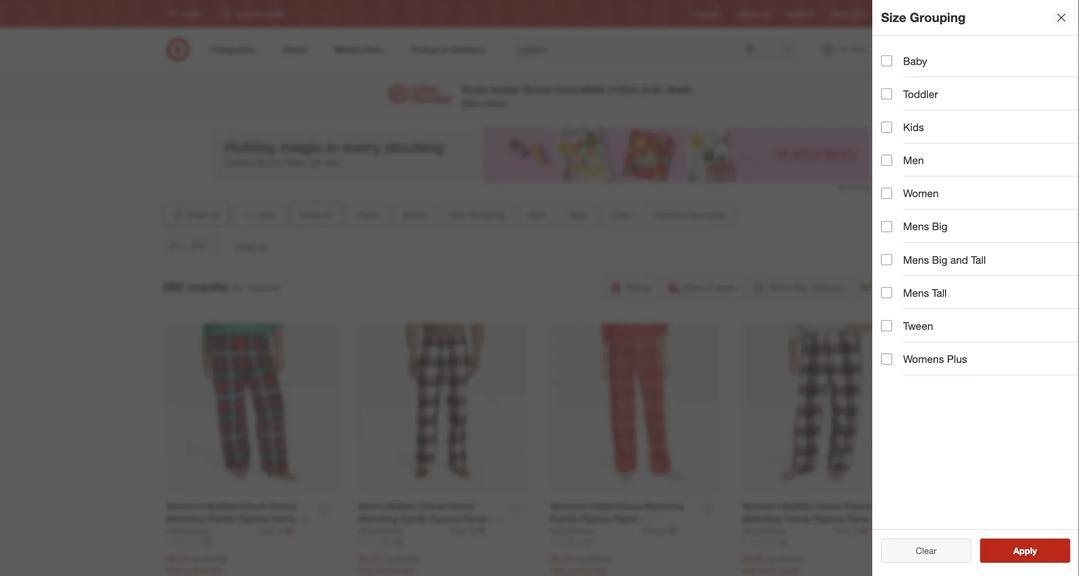 Task type: vqa. For each thing, say whether or not it's contained in the screenshot.
Mens
yes



Task type: locate. For each thing, give the bounding box(es) containing it.
wondershop™ inside women's buffalo check fleece matching family pajama pants - wondershop™ green/red/black
[[167, 527, 224, 538]]

reg down 103
[[766, 555, 777, 565]]

1 ¬ from the left
[[286, 526, 293, 537]]

4 pajama from the left
[[814, 514, 845, 525]]

$6.00 reg $10.00 sale ends today for women's plaid fleece matching family pajama pants - wondershop™ red
[[550, 554, 611, 576]]

black inside men's buffalo check fleece matching family pajama pants - wondershop™ black
[[419, 527, 442, 538]]

(1) right price
[[324, 210, 334, 220]]

$10.00 down 49
[[588, 555, 611, 565]]

4 pants from the left
[[847, 514, 871, 525]]

wondershop link up 108
[[167, 526, 257, 537]]

today down 108
[[203, 566, 222, 576]]

2 only at ¬ from the left
[[451, 526, 485, 537]]

1 pajama from the left
[[238, 514, 269, 525]]

wondershop™ for women's buffalo check fleece matching family pajama pants - wondershop™ black
[[742, 527, 800, 538]]

- for women's buffalo check fleece matching family pajama pants - wondershop™ green/red/black
[[298, 514, 301, 525]]

$10.00
[[204, 555, 227, 565], [396, 555, 419, 565], [588, 555, 611, 565], [779, 555, 803, 565]]

fleece right plaid
[[615, 502, 642, 512]]

- up "green/red/black"
[[298, 514, 301, 525]]

wondershop up 100
[[359, 527, 403, 536]]

women's for women's buffalo check fleece matching family pajama pants - wondershop™ green/red/black
[[167, 502, 205, 512]]

49
[[585, 538, 592, 546]]

2 $10.00 from the left
[[396, 555, 419, 565]]

matching for men's buffalo check fleece matching family pajama pants - wondershop™ black
[[359, 514, 398, 525]]

1 family from the left
[[208, 514, 235, 525]]

1 horizontal spatial buffalo
[[386, 502, 416, 512]]

black right 103
[[803, 527, 826, 538]]

- inside women's buffalo check fleece matching family pajama pants - wondershop™ black
[[874, 514, 877, 525]]

black
[[419, 527, 442, 538], [803, 527, 826, 538]]

women's buffalo check fleece matching family pajama pants - wondershop™ green/red/black image
[[167, 324, 337, 495], [167, 324, 337, 495]]

1 vertical spatial size grouping
[[450, 210, 505, 220]]

2 $6.00 reg $10.00 sale ends today from the left
[[359, 554, 419, 576]]

2 fleece from the left
[[448, 502, 475, 512]]

3 reg from the left
[[574, 555, 585, 565]]

only at ¬ for women's buffalo check fleece matching family pajama pants - wondershop™ green/red/black
[[259, 526, 293, 537]]

mens tall
[[903, 287, 947, 299]]

pants up 103 link
[[847, 514, 871, 525]]

1 pants from the left
[[271, 514, 295, 525]]

redcard
[[787, 10, 813, 18]]

tall down mens big and tall
[[932, 287, 947, 299]]

women's plaid fleece matching family pajama pants - wondershop™ red image
[[550, 324, 721, 495], [550, 324, 721, 495]]

4 wondershop™ from the left
[[742, 527, 800, 538]]

fleece up 100 link
[[448, 502, 475, 512]]

4 ¬ from the left
[[862, 526, 869, 537]]

sale for women's buffalo check fleece matching family pajama pants - wondershop™ green/red/black
[[167, 566, 182, 576]]

0 horizontal spatial clear
[[235, 241, 256, 252]]

3 sale from the left
[[550, 566, 566, 576]]

¬ up 103 link
[[862, 526, 869, 537]]

- inside men's buffalo check fleece matching family pajama pants - wondershop™ black
[[490, 514, 493, 525]]

reg for women's plaid fleece matching family pajama pants - wondershop™ red
[[574, 555, 585, 565]]

reg for women's buffalo check fleece matching family pajama pants - wondershop™ black
[[766, 555, 777, 565]]

matching inside women's buffalo check fleece matching family pajama pants - wondershop™ green/red/black
[[167, 514, 206, 525]]

wondershop link up 49
[[550, 526, 641, 537]]

2 buffalo from the left
[[386, 502, 416, 512]]

family inside women's buffalo check fleece matching family pajama pants - wondershop™ black
[[784, 514, 811, 525]]

1 vertical spatial mens
[[903, 254, 929, 266]]

1 vertical spatial big
[[932, 254, 948, 266]]

grouping right find at right
[[910, 10, 966, 25]]

grouping right product
[[689, 210, 725, 220]]

3 check from the left
[[815, 502, 842, 512]]

0 horizontal spatial size
[[450, 210, 466, 220]]

only at ¬ up 108 link
[[259, 526, 293, 537]]

2 horizontal spatial check
[[815, 502, 842, 512]]

1 - from the left
[[298, 514, 301, 525]]

3 only from the left
[[643, 527, 659, 536]]

3 - from the left
[[640, 514, 644, 525]]

pants up "green/red/black"
[[271, 514, 295, 525]]

wondershop™ inside the women's plaid fleece matching family pajama pants - wondershop™ red
[[550, 527, 608, 538]]

$6.00 reg $10.00 sale ends today down 49
[[550, 554, 611, 576]]

pants inside women's buffalo check fleece matching family pajama pants - wondershop™ green/red/black
[[271, 514, 295, 525]]

pants up red
[[614, 514, 638, 525]]

Mens Big checkbox
[[881, 221, 892, 232]]

103
[[777, 538, 788, 546]]

reg down 49
[[574, 555, 585, 565]]

size grouping
[[881, 10, 966, 25], [450, 210, 505, 220]]

0 vertical spatial clear
[[235, 241, 256, 252]]

matching up 108
[[167, 514, 206, 525]]

wondershop up 49
[[550, 527, 594, 536]]

4 at from the left
[[853, 527, 860, 536]]

only at ¬ up 100 link
[[451, 526, 485, 537]]

size
[[881, 10, 907, 25], [450, 210, 466, 220], [529, 210, 545, 220]]

4 wondershop from the left
[[742, 527, 786, 536]]

at up the 49 link
[[661, 527, 668, 536]]

only at ¬
[[259, 526, 293, 537], [451, 526, 485, 537], [643, 526, 677, 537], [835, 526, 869, 537]]

incredible
[[556, 83, 605, 95]]

family for women's buffalo check fleece matching family pajama pants - wondershop™ green/red/black
[[208, 514, 235, 525]]

(1) inside "button"
[[210, 210, 221, 220]]

matching inside women's buffalo check fleece matching family pajama pants - wondershop™ black
[[742, 514, 782, 525]]

reg for men's buffalo check fleece matching family pajama pants - wondershop™ black
[[382, 555, 393, 565]]

103 link
[[742, 537, 913, 547]]

ends for women's buffalo check fleece matching family pajama pants - wondershop™ black
[[760, 566, 777, 576]]

0 vertical spatial tall
[[971, 254, 986, 266]]

2 mens from the top
[[903, 254, 929, 266]]

size right circle
[[881, 10, 907, 25]]

2 family from the left
[[400, 514, 427, 525]]

ends down 49
[[568, 566, 585, 576]]

2 today from the left
[[395, 566, 414, 576]]

size grouping dialog
[[873, 0, 1079, 577]]

buffalo for men's buffalo check fleece matching family pajama pants - wondershop™ black
[[386, 502, 416, 512]]

clear inside button
[[916, 546, 937, 557]]

sale for women's buffalo check fleece matching family pajama pants - wondershop™ black
[[742, 566, 757, 576]]

wondershop™ inside men's buffalo check fleece matching family pajama pants - wondershop™ black
[[359, 527, 416, 538]]

2 check from the left
[[418, 502, 445, 512]]

apply button
[[980, 539, 1071, 564]]

ends down 100
[[376, 566, 393, 576]]

buffalo inside women's buffalo check fleece matching family pajama pants - wondershop™ black
[[783, 502, 813, 512]]

at for women's buffalo check fleece matching family pajama pants - wondershop™ green/red/black
[[277, 527, 284, 536]]

size inside size button
[[529, 210, 545, 220]]

2 vertical spatial mens
[[903, 287, 929, 299]]

size left type
[[529, 210, 545, 220]]

4 fleece from the left
[[845, 502, 872, 512]]

1 wondershop link from the left
[[167, 526, 257, 537]]

¬ up the 49 link
[[670, 526, 677, 537]]

pajama for women's buffalo check fleece matching family pajama pants - wondershop™ green/red/black
[[238, 514, 269, 525]]

grouping for size grouping button
[[469, 210, 505, 220]]

$10.00 for women's buffalo check fleece matching family pajama pants - wondershop™ green/red/black
[[204, 555, 227, 565]]

4 $6.00 reg $10.00 sale ends today from the left
[[742, 554, 803, 576]]

women's up 103
[[742, 502, 781, 512]]

- inside the women's plaid fleece matching family pajama pants - wondershop™ red
[[640, 514, 644, 525]]

only at ¬ for women's buffalo check fleece matching family pajama pants - wondershop™ black
[[835, 526, 869, 537]]

only up the 49 link
[[643, 527, 659, 536]]

check inside men's buffalo check fleece matching family pajama pants - wondershop™ black
[[418, 502, 445, 512]]

0 horizontal spatial check
[[239, 502, 266, 512]]

women's for women's plaid fleece matching family pajama pants - wondershop™ red
[[550, 502, 589, 512]]

pants for women's buffalo check fleece matching family pajama pants - wondershop™ green/red/black
[[271, 514, 295, 525]]

- up 103 link
[[874, 514, 877, 525]]

- for men's buffalo check fleece matching family pajama pants - wondershop™ black
[[490, 514, 493, 525]]

2 wondershop from the left
[[359, 527, 403, 536]]

tall
[[971, 254, 986, 266], [932, 287, 947, 299]]

2 ¬ from the left
[[478, 526, 485, 537]]

1 horizontal spatial clear
[[916, 546, 937, 557]]

at up 108 link
[[277, 527, 284, 536]]

4 reg from the left
[[766, 555, 777, 565]]

only at ¬ for men's buffalo check fleece matching family pajama pants - wondershop™ black
[[451, 526, 485, 537]]

black for men's
[[419, 527, 442, 538]]

0 vertical spatial size grouping
[[881, 10, 966, 25]]

2 only from the left
[[451, 527, 467, 536]]

ends up start
[[462, 83, 487, 95]]

at for women's buffalo check fleece matching family pajama pants - wondershop™ black
[[853, 527, 860, 536]]

type button
[[559, 203, 597, 227]]

1 horizontal spatial (1)
[[324, 210, 334, 220]]

buffalo inside women's buffalo check fleece matching family pajama pants - wondershop™ green/red/black
[[207, 502, 237, 512]]

- up 100 link
[[490, 514, 493, 525]]

3 ¬ from the left
[[670, 526, 677, 537]]

2 $6.00 from the left
[[359, 554, 380, 565]]

4 family from the left
[[784, 514, 811, 525]]

1 horizontal spatial black
[[803, 527, 826, 538]]

$6.00 reg $10.00 sale ends today down 108
[[167, 554, 227, 576]]

Tween checkbox
[[881, 321, 892, 332]]

delivery
[[811, 282, 843, 293]]

grouping inside dialog
[[910, 10, 966, 25]]

¬ up 100 link
[[478, 526, 485, 537]]

today down 100
[[395, 566, 414, 576]]

women's inside women's buffalo check fleece matching family pajama pants - wondershop™ green/red/black
[[167, 502, 205, 512]]

4 sale from the left
[[742, 566, 757, 576]]

1 horizontal spatial tall
[[971, 254, 986, 266]]

- for women's buffalo check fleece matching family pajama pants - wondershop™ black
[[874, 514, 877, 525]]

2 horizontal spatial women's
[[742, 502, 781, 512]]

0 horizontal spatial grouping
[[469, 210, 505, 220]]

mens
[[903, 220, 929, 233], [903, 254, 929, 266], [903, 287, 929, 299]]

1 sale from the left
[[167, 566, 182, 576]]

grouping left size button
[[469, 210, 505, 220]]

3 fleece from the left
[[615, 502, 642, 512]]

2 pants from the left
[[463, 514, 487, 525]]

wondershop™ for women's buffalo check fleece matching family pajama pants - wondershop™ green/red/black
[[167, 527, 224, 538]]

clear inside button
[[235, 241, 256, 252]]

at up 100 link
[[469, 527, 476, 536]]

1 mens from the top
[[903, 220, 929, 233]]

today down 103
[[779, 566, 798, 576]]

size inside size grouping dialog
[[881, 10, 907, 25]]

wondershop for women's buffalo check fleece matching family pajama pants - wondershop™ green/red/black
[[167, 527, 211, 536]]

mens right mens big option
[[903, 220, 929, 233]]

only up 108 link
[[259, 527, 275, 536]]

1 $6.00 from the left
[[167, 554, 188, 565]]

mens big and tall
[[903, 254, 986, 266]]

sale for women's plaid fleece matching family pajama pants - wondershop™ red
[[550, 566, 566, 576]]

3 only at ¬ from the left
[[643, 526, 677, 537]]

fleece inside the women's plaid fleece matching family pajama pants - wondershop™ red
[[615, 502, 642, 512]]

buffalo inside men's buffalo check fleece matching family pajama pants - wondershop™ black
[[386, 502, 416, 512]]

4 $6.00 from the left
[[742, 554, 764, 565]]

family inside men's buffalo check fleece matching family pajama pants - wondershop™ black
[[400, 514, 427, 525]]

check up 100 link
[[418, 502, 445, 512]]

3 pants from the left
[[614, 514, 638, 525]]

3 mens from the top
[[903, 287, 929, 299]]

2 reg from the left
[[382, 555, 393, 565]]

4 $10.00 from the left
[[779, 555, 803, 565]]

today for women's plaid fleece matching family pajama pants - wondershop™ red
[[587, 566, 606, 576]]

clear for clear
[[916, 546, 937, 557]]

3 wondershop™ from the left
[[550, 527, 608, 538]]

$6.00 reg $10.00 sale ends today for women's buffalo check fleece matching family pajama pants - wondershop™ black
[[742, 554, 803, 576]]

check up "green/red/black"
[[239, 502, 266, 512]]

1 only from the left
[[259, 527, 275, 536]]

only
[[259, 527, 275, 536], [451, 527, 467, 536], [643, 527, 659, 536], [835, 527, 851, 536]]

at for women's plaid fleece matching family pajama pants - wondershop™ red
[[661, 527, 668, 536]]

1 $6.00 reg $10.00 sale ends today from the left
[[167, 554, 227, 576]]

3 family from the left
[[550, 514, 578, 525]]

pants up 100 link
[[463, 514, 487, 525]]

2 sale from the left
[[359, 566, 374, 576]]

$6.00 reg $10.00 sale ends today
[[167, 554, 227, 576], [359, 554, 419, 576], [550, 554, 611, 576], [742, 554, 803, 576]]

women's up 108
[[167, 502, 205, 512]]

find stores
[[886, 10, 919, 18]]

Baby checkbox
[[881, 55, 892, 67]]

only at ¬ up 103 link
[[835, 526, 869, 537]]

black right 100
[[419, 527, 442, 538]]

3 at from the left
[[661, 527, 668, 536]]

women's
[[167, 502, 205, 512], [550, 502, 589, 512], [742, 502, 781, 512]]

matching up 103
[[742, 514, 782, 525]]

1 fleece from the left
[[269, 502, 296, 512]]

women's inside the women's plaid fleece matching family pajama pants - wondershop™ red
[[550, 502, 589, 512]]

big
[[932, 220, 948, 233], [932, 254, 948, 266]]

big up mens big and tall
[[932, 220, 948, 233]]

today
[[203, 566, 222, 576], [395, 566, 414, 576], [587, 566, 606, 576], [779, 566, 798, 576]]

1 vertical spatial clear
[[916, 546, 937, 557]]

wondershop link up 103
[[742, 526, 833, 537]]

ends down 103
[[760, 566, 777, 576]]

0 vertical spatial big
[[932, 220, 948, 233]]

2 horizontal spatial grouping
[[910, 10, 966, 25]]

¬ up 108 link
[[286, 526, 293, 537]]

shop in store button
[[663, 276, 743, 300]]

matching for women's buffalo check fleece matching family pajama pants - wondershop™ black
[[742, 514, 782, 525]]

only up 103 link
[[835, 527, 851, 536]]

0 horizontal spatial (1)
[[210, 210, 221, 220]]

matching inside men's buffalo check fleece matching family pajama pants - wondershop™ black
[[359, 514, 398, 525]]

black inside women's buffalo check fleece matching family pajama pants - wondershop™ black
[[803, 527, 826, 538]]

1 black from the left
[[419, 527, 442, 538]]

filter (1)
[[187, 210, 221, 220]]

4 only from the left
[[835, 527, 851, 536]]

1 check from the left
[[239, 502, 266, 512]]

2 (1) from the left
[[324, 210, 334, 220]]

1 horizontal spatial size grouping
[[881, 10, 966, 25]]

1 (1) from the left
[[210, 210, 221, 220]]

mens for mens big
[[903, 220, 929, 233]]

2 wondershop™ from the left
[[359, 527, 416, 538]]

wondershop™ inside women's buffalo check fleece matching family pajama pants - wondershop™ black
[[742, 527, 800, 538]]

wondershop up 103
[[742, 527, 786, 536]]

$6.00
[[167, 554, 188, 565], [359, 554, 380, 565], [550, 554, 572, 565], [742, 554, 764, 565]]

search button
[[779, 38, 805, 64]]

same day delivery button
[[748, 276, 850, 300]]

reg down 100
[[382, 555, 393, 565]]

wondershop link
[[167, 526, 257, 537], [359, 526, 449, 537], [550, 526, 641, 537], [742, 526, 833, 537]]

2 wondershop link from the left
[[359, 526, 449, 537]]

$10.00 down 100
[[396, 555, 419, 565]]

- up the 49 link
[[640, 514, 644, 525]]

1 horizontal spatial women's
[[550, 502, 589, 512]]

0 horizontal spatial black
[[419, 527, 442, 538]]

$6.00 reg $10.00 sale ends today for women's buffalo check fleece matching family pajama pants - wondershop™ green/red/black
[[167, 554, 227, 576]]

matching inside the women's plaid fleece matching family pajama pants - wondershop™ red
[[645, 502, 684, 512]]

$10.00 down 103
[[779, 555, 803, 565]]

find stores link
[[886, 9, 919, 19]]

2 horizontal spatial buffalo
[[783, 502, 813, 512]]

1 today from the left
[[203, 566, 222, 576]]

0 horizontal spatial size grouping
[[450, 210, 505, 220]]

men
[[903, 154, 924, 167]]

today!
[[490, 83, 521, 95]]

women's buffalo check fleece matching family pajama pants - wondershop™ black image
[[742, 324, 913, 495], [742, 324, 913, 495]]

women's left plaid
[[550, 502, 589, 512]]

$6.00 reg $10.00 sale ends today down 100
[[359, 554, 419, 576]]

3 women's from the left
[[742, 502, 781, 512]]

check
[[239, 502, 266, 512], [418, 502, 445, 512], [815, 502, 842, 512]]

stores
[[900, 10, 919, 18]]

$0
[[171, 241, 179, 251]]

¬ for women's buffalo check fleece matching family pajama pants - wondershop™ green/red/black
[[286, 526, 293, 537]]

mens right mens tall option
[[903, 287, 929, 299]]

0 horizontal spatial tall
[[932, 287, 947, 299]]

2 at from the left
[[469, 527, 476, 536]]

pickup button
[[604, 276, 659, 300]]

pajama inside the women's plaid fleece matching family pajama pants - wondershop™ red
[[580, 514, 611, 525]]

1 big from the top
[[932, 220, 948, 233]]

(1) right filter
[[210, 210, 221, 220]]

3 $6.00 from the left
[[550, 554, 572, 565]]

Toddler checkbox
[[881, 89, 892, 100]]

at
[[277, 527, 284, 536], [469, 527, 476, 536], [661, 527, 668, 536], [853, 527, 860, 536]]

¬
[[286, 526, 293, 537], [478, 526, 485, 537], [670, 526, 677, 537], [862, 526, 869, 537]]

1 reg from the left
[[190, 555, 202, 565]]

check up 103 link
[[815, 502, 842, 512]]

pajama inside men's buffalo check fleece matching family pajama pants - wondershop™ black
[[430, 514, 461, 525]]

3 wondershop link from the left
[[550, 526, 641, 537]]

family for women's buffalo check fleece matching family pajama pants - wondershop™ black
[[784, 514, 811, 525]]

size right brand
[[450, 210, 466, 220]]

buffalo
[[207, 502, 237, 512], [386, 502, 416, 512], [783, 502, 813, 512]]

4 - from the left
[[874, 514, 877, 525]]

Womens Plus checkbox
[[881, 354, 892, 365]]

check inside women's buffalo check fleece matching family pajama pants - wondershop™ green/red/black
[[239, 502, 266, 512]]

2 - from the left
[[490, 514, 493, 525]]

family inside women's buffalo check fleece matching family pajama pants - wondershop™ green/red/black
[[208, 514, 235, 525]]

pajama up "green/red/black"
[[238, 514, 269, 525]]

sale for men's buffalo check fleece matching family pajama pants - wondershop™ black
[[359, 566, 374, 576]]

fleece for women's buffalo check fleece matching family pajama pants - wondershop™ green/red/black
[[269, 502, 296, 512]]

wondershop for women's buffalo check fleece matching family pajama pants - wondershop™ black
[[742, 527, 786, 536]]

men's buffalo check fleece matching family pajama pants - wondershop™ black image
[[359, 324, 529, 495], [359, 324, 529, 495]]

only at ¬ up the 49 link
[[643, 526, 677, 537]]

fleece inside men's buffalo check fleece matching family pajama pants - wondershop™ black
[[448, 502, 475, 512]]

at up 103 link
[[853, 527, 860, 536]]

$6.00 reg $10.00 sale ends today down 103
[[742, 554, 803, 576]]

same day delivery
[[768, 282, 843, 293]]

fleece inside women's buffalo check fleece matching family pajama pants - wondershop™ green/red/black
[[269, 502, 296, 512]]

ends for women's buffalo check fleece matching family pajama pants - wondershop™ green/red/black
[[184, 566, 201, 576]]

today down 49
[[587, 566, 606, 576]]

2 black from the left
[[803, 527, 826, 538]]

3 wondershop from the left
[[550, 527, 594, 536]]

today for men's buffalo check fleece matching family pajama pants - wondershop™ black
[[395, 566, 414, 576]]

3 buffalo from the left
[[783, 502, 813, 512]]

pants inside men's buffalo check fleece matching family pajama pants - wondershop™ black
[[463, 514, 487, 525]]

1 horizontal spatial grouping
[[689, 210, 725, 220]]

start
[[462, 98, 481, 108]]

Mens Big and Tall checkbox
[[881, 254, 892, 266]]

1 buffalo from the left
[[207, 502, 237, 512]]

3 $10.00 from the left
[[588, 555, 611, 565]]

buffalo right men's
[[386, 502, 416, 512]]

pajama
[[238, 514, 269, 525], [430, 514, 461, 525], [580, 514, 611, 525], [814, 514, 845, 525]]

fleece inside women's buffalo check fleece matching family pajama pants - wondershop™ black
[[845, 502, 872, 512]]

ends down 108
[[184, 566, 201, 576]]

$10.00 for women's plaid fleece matching family pajama pants - wondershop™ red
[[588, 555, 611, 565]]

0 horizontal spatial women's
[[167, 502, 205, 512]]

2 big from the top
[[932, 254, 948, 266]]

0 vertical spatial mens
[[903, 220, 929, 233]]

deals
[[358, 210, 380, 220]]

matching down men's
[[359, 514, 398, 525]]

all
[[258, 241, 267, 252]]

online-
[[608, 83, 642, 95]]

product
[[655, 210, 686, 220]]

shipping
[[875, 282, 910, 293]]

1 wondershop from the left
[[167, 527, 211, 536]]

3 $6.00 reg $10.00 sale ends today from the left
[[550, 554, 611, 576]]

1 horizontal spatial check
[[418, 502, 445, 512]]

pajama for women's buffalo check fleece matching family pajama pants - wondershop™ black
[[814, 514, 845, 525]]

only up 100 link
[[451, 527, 467, 536]]

2 pajama from the left
[[430, 514, 461, 525]]

ends today! score incredible online-only deals start saving
[[462, 83, 693, 108]]

reg down 108
[[190, 555, 202, 565]]

mens right mens big and tall 'option' at the top of the page
[[903, 254, 929, 266]]

1 horizontal spatial size
[[529, 210, 545, 220]]

target circle
[[831, 10, 868, 18]]

1 at from the left
[[277, 527, 284, 536]]

clear all button
[[235, 241, 267, 253]]

wondershop link up 100
[[359, 526, 449, 537]]

buffalo up 103
[[783, 502, 813, 512]]

day
[[793, 282, 809, 293]]

Men checkbox
[[881, 155, 892, 166]]

mens big
[[903, 220, 948, 233]]

find
[[886, 10, 898, 18]]

pajama inside women's buffalo check fleece matching family pajama pants - wondershop™ black
[[814, 514, 845, 525]]

tall right and
[[971, 254, 986, 266]]

1 women's from the left
[[167, 502, 205, 512]]

pajama inside women's buffalo check fleece matching family pajama pants - wondershop™ green/red/black
[[238, 514, 269, 525]]

3 pajama from the left
[[580, 514, 611, 525]]

0 horizontal spatial buffalo
[[207, 502, 237, 512]]

1 wondershop™ from the left
[[167, 527, 224, 538]]

pants for women's buffalo check fleece matching family pajama pants - wondershop™ black
[[847, 514, 871, 525]]

womens plus
[[903, 353, 967, 366]]

4 wondershop link from the left
[[742, 526, 833, 537]]

reg
[[190, 555, 202, 565], [382, 555, 393, 565], [574, 555, 585, 565], [766, 555, 777, 565]]

family
[[208, 514, 235, 525], [400, 514, 427, 525], [550, 514, 578, 525], [784, 514, 811, 525]]

matching up the 49 link
[[645, 502, 684, 512]]

3 today from the left
[[587, 566, 606, 576]]

reg for women's buffalo check fleece matching family pajama pants - wondershop™ green/red/black
[[190, 555, 202, 565]]

4 only at ¬ from the left
[[835, 526, 869, 537]]

check inside women's buffalo check fleece matching family pajama pants - wondershop™ black
[[815, 502, 842, 512]]

pajama down plaid
[[580, 514, 611, 525]]

women's inside women's buffalo check fleece matching family pajama pants - wondershop™ black
[[742, 502, 781, 512]]

$10.00 down 108
[[204, 555, 227, 565]]

type
[[568, 210, 587, 220]]

fleece up 103 link
[[845, 502, 872, 512]]

filter
[[187, 210, 208, 220]]

wondershop up 108
[[167, 527, 211, 536]]

color
[[610, 210, 632, 220]]

pants inside women's buffalo check fleece matching family pajama pants - wondershop™ black
[[847, 514, 871, 525]]

buffalo up 108
[[207, 502, 237, 512]]

fleece up "green/red/black"
[[269, 502, 296, 512]]

1 only at ¬ from the left
[[259, 526, 293, 537]]

sponsored
[[838, 183, 871, 191]]

fleece for women's buffalo check fleece matching family pajama pants - wondershop™ black
[[845, 502, 872, 512]]

4 today from the left
[[779, 566, 798, 576]]

- inside women's buffalo check fleece matching family pajama pants - wondershop™ green/red/black
[[298, 514, 301, 525]]

matching
[[645, 502, 684, 512], [167, 514, 206, 525], [359, 514, 398, 525], [742, 514, 782, 525]]

big left and
[[932, 254, 948, 266]]

pajama up 103 link
[[814, 514, 845, 525]]

pajama up 100 link
[[430, 514, 461, 525]]

pants for men's buffalo check fleece matching family pajama pants - wondershop™ black
[[463, 514, 487, 525]]

2 horizontal spatial size
[[881, 10, 907, 25]]

wondershop™
[[167, 527, 224, 538], [359, 527, 416, 538], [550, 527, 608, 538], [742, 527, 800, 538]]

2 women's from the left
[[550, 502, 589, 512]]

1 $10.00 from the left
[[204, 555, 227, 565]]



Task type: describe. For each thing, give the bounding box(es) containing it.
$6.00 for women's buffalo check fleece matching family pajama pants - wondershop™ black
[[742, 554, 764, 565]]

color button
[[601, 203, 641, 227]]

women's buffalo check fleece matching family pajama pants - wondershop™ green/red/black
[[167, 502, 301, 538]]

toddler
[[903, 88, 938, 100]]

shop
[[684, 282, 704, 293]]

only for women's plaid fleece matching family pajama pants - wondershop™ red
[[643, 527, 659, 536]]

women's plaid fleece matching family pajama pants - wondershop™ red
[[550, 502, 684, 538]]

women's plaid fleece matching family pajama pants - wondershop™ red link
[[550, 501, 695, 538]]

fleece for men's buffalo check fleece matching family pajama pants - wondershop™ black
[[448, 502, 475, 512]]

size grouping inside button
[[450, 210, 505, 220]]

today for women's buffalo check fleece matching family pajama pants - wondershop™ green/red/black
[[203, 566, 222, 576]]

shipping button
[[854, 276, 917, 300]]

big for mens big
[[932, 220, 948, 233]]

women
[[903, 187, 939, 200]]

buffalo for women's buffalo check fleece matching family pajama pants - wondershop™ green/red/black
[[207, 502, 237, 512]]

today for women's buffalo check fleece matching family pajama pants - wondershop™ black
[[779, 566, 798, 576]]

1 vertical spatial tall
[[932, 287, 947, 299]]

in
[[707, 282, 714, 293]]

¬ for women's plaid fleece matching family pajama pants - wondershop™ red
[[670, 526, 677, 537]]

only for women's buffalo check fleece matching family pajama pants - wondershop™ green/red/black
[[259, 527, 275, 536]]

tween
[[903, 320, 934, 333]]

women's buffalo check fleece matching family pajama pants - wondershop™ black
[[742, 502, 877, 538]]

weekly ad link
[[738, 9, 769, 19]]

weekly
[[738, 10, 759, 18]]

score
[[524, 83, 553, 95]]

only for men's buffalo check fleece matching family pajama pants - wondershop™ black
[[451, 527, 467, 536]]

deals
[[666, 83, 693, 95]]

matching for women's buffalo check fleece matching family pajama pants - wondershop™ green/red/black
[[167, 514, 206, 525]]

plus
[[947, 353, 967, 366]]

clear all
[[235, 241, 267, 252]]

¬ for women's buffalo check fleece matching family pajama pants - wondershop™ black
[[862, 526, 869, 537]]

$6.00 for men's buffalo check fleece matching family pajama pants - wondershop™ black
[[359, 554, 380, 565]]

wondershop link for women's plaid fleece matching family pajama pants - wondershop™ red
[[550, 526, 641, 537]]

buffalo for women's buffalo check fleece matching family pajama pants - wondershop™ black
[[783, 502, 813, 512]]

for
[[233, 283, 243, 293]]

Kids checkbox
[[881, 122, 892, 133]]

at for men's buffalo check fleece matching family pajama pants - wondershop™ black
[[469, 527, 476, 536]]

pajama for men's buffalo check fleece matching family pajama pants - wondershop™ black
[[430, 514, 461, 525]]

product grouping
[[655, 210, 725, 220]]

"pajama"
[[246, 283, 282, 293]]

wondershop link for women's buffalo check fleece matching family pajama pants - wondershop™ green/red/black
[[167, 526, 257, 537]]

wondershop for women's plaid fleece matching family pajama pants - wondershop™ red
[[550, 527, 594, 536]]

deals button
[[348, 203, 389, 227]]

store
[[716, 282, 736, 293]]

cyber monday target deals image
[[387, 82, 453, 108]]

only
[[642, 83, 663, 95]]

$6.00 for women's buffalo check fleece matching family pajama pants - wondershop™ green/red/black
[[167, 554, 188, 565]]

$6.00 reg $10.00 sale ends today for men's buffalo check fleece matching family pajama pants - wondershop™ black
[[359, 554, 419, 576]]

wondershop for men's buffalo check fleece matching family pajama pants - wondershop™ black
[[359, 527, 403, 536]]

advertisement region
[[209, 127, 871, 183]]

men's buffalo check fleece matching family pajama pants - wondershop™ black link
[[359, 501, 503, 538]]

$0  –  $15 button
[[162, 234, 224, 258]]

results
[[187, 279, 228, 294]]

size grouping button
[[440, 203, 515, 227]]

brand button
[[393, 203, 436, 227]]

only at ¬ for women's plaid fleece matching family pajama pants - wondershop™ red
[[643, 526, 677, 537]]

(1) for price (1)
[[324, 210, 334, 220]]

360 results for "pajama"
[[162, 279, 282, 294]]

pants inside the women's plaid fleece matching family pajama pants - wondershop™ red
[[614, 514, 638, 525]]

and
[[951, 254, 968, 266]]

target circle link
[[831, 9, 868, 19]]

wondershop link for women's buffalo check fleece matching family pajama pants - wondershop™ black
[[742, 526, 833, 537]]

same
[[768, 282, 791, 293]]

ends for women's plaid fleece matching family pajama pants - wondershop™ red
[[568, 566, 585, 576]]

$10.00 for women's buffalo check fleece matching family pajama pants - wondershop™ black
[[779, 555, 803, 565]]

men's
[[359, 502, 384, 512]]

ends inside ends today! score incredible online-only deals start saving
[[462, 83, 487, 95]]

women's buffalo check fleece matching family pajama pants - wondershop™ green/red/black link
[[167, 501, 311, 538]]

product grouping button
[[646, 203, 735, 227]]

family for men's buffalo check fleece matching family pajama pants - wondershop™ black
[[400, 514, 427, 525]]

100
[[393, 538, 404, 546]]

108
[[201, 538, 212, 546]]

49 link
[[550, 537, 721, 547]]

women's for women's buffalo check fleece matching family pajama pants - wondershop™ black
[[742, 502, 781, 512]]

apply
[[1014, 546, 1037, 557]]

baby
[[903, 55, 927, 67]]

check for women's buffalo check fleece matching family pajama pants - wondershop™ green/red/black
[[239, 502, 266, 512]]

108 link
[[167, 537, 337, 547]]

mens for mens tall
[[903, 287, 929, 299]]

size button
[[519, 203, 555, 227]]

price (1)
[[299, 210, 334, 220]]

(1) for filter (1)
[[210, 210, 221, 220]]

only for women's buffalo check fleece matching family pajama pants - wondershop™ black
[[835, 527, 851, 536]]

men's buffalo check fleece matching family pajama pants - wondershop™ black
[[359, 502, 493, 538]]

filter (1) button
[[162, 203, 229, 227]]

mens for mens big and tall
[[903, 254, 929, 266]]

price
[[299, 210, 321, 220]]

weekly ad
[[738, 10, 769, 18]]

pickup
[[625, 282, 652, 293]]

$10.00 for men's buffalo check fleece matching family pajama pants - wondershop™ black
[[396, 555, 419, 565]]

shop in store
[[684, 282, 736, 293]]

$0  –  $15
[[171, 241, 204, 251]]

red
[[611, 527, 627, 538]]

registry
[[696, 10, 720, 18]]

size inside size grouping button
[[450, 210, 466, 220]]

360
[[162, 279, 184, 294]]

womens
[[903, 353, 944, 366]]

circle
[[851, 10, 868, 18]]

saving
[[483, 98, 507, 108]]

ad
[[761, 10, 769, 18]]

black for women's
[[803, 527, 826, 538]]

check for women's buffalo check fleece matching family pajama pants - wondershop™ black
[[815, 502, 842, 512]]

ends for men's buffalo check fleece matching family pajama pants - wondershop™ black
[[376, 566, 393, 576]]

redcard link
[[787, 9, 813, 19]]

women's buffalo check fleece matching family pajama pants - wondershop™ black link
[[742, 501, 887, 538]]

big for mens big and tall
[[932, 254, 948, 266]]

grouping for product grouping button
[[689, 210, 725, 220]]

registry link
[[696, 9, 720, 19]]

sort
[[259, 210, 276, 220]]

$15
[[192, 241, 204, 251]]

Women checkbox
[[881, 188, 892, 199]]

family inside the women's plaid fleece matching family pajama pants - wondershop™ red
[[550, 514, 578, 525]]

brand
[[403, 210, 427, 220]]

wondershop™ for men's buffalo check fleece matching family pajama pants - wondershop™ black
[[359, 527, 416, 538]]

search
[[779, 45, 805, 56]]

Mens Tall checkbox
[[881, 288, 892, 299]]

plaid
[[591, 502, 612, 512]]

¬ for men's buffalo check fleece matching family pajama pants - wondershop™ black
[[478, 526, 485, 537]]

green/red/black
[[227, 527, 299, 538]]

What can we help you find? suggestions appear below search field
[[512, 38, 786, 62]]

sort button
[[234, 203, 285, 227]]

size grouping inside dialog
[[881, 10, 966, 25]]

$6.00 for women's plaid fleece matching family pajama pants - wondershop™ red
[[550, 554, 572, 565]]

target
[[831, 10, 849, 18]]

clear button
[[881, 539, 972, 564]]

wondershop link for men's buffalo check fleece matching family pajama pants - wondershop™ black
[[359, 526, 449, 537]]

check for men's buffalo check fleece matching family pajama pants - wondershop™ black
[[418, 502, 445, 512]]

clear for clear all
[[235, 241, 256, 252]]



